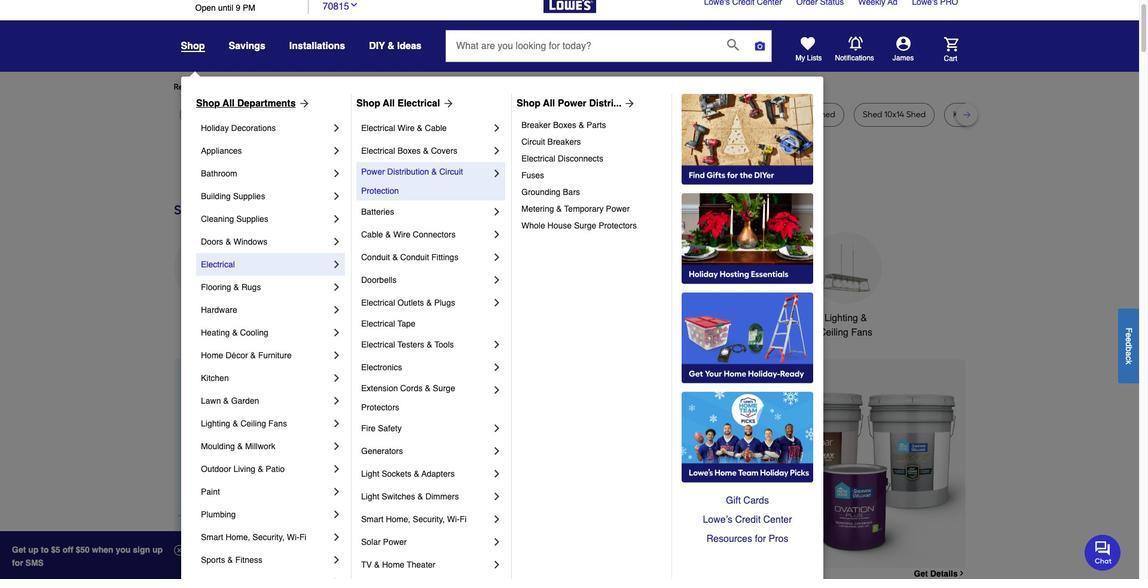 Task type: vqa. For each thing, say whether or not it's contained in the screenshot.
Many
no



Task type: locate. For each thing, give the bounding box(es) containing it.
kitchen for kitchen
[[201, 373, 229, 383]]

for up departments
[[270, 82, 281, 92]]

circuit down breaker
[[522, 137, 545, 147]]

lighting & ceiling fans link
[[201, 412, 331, 435]]

1 vertical spatial lighting & ceiling fans
[[201, 419, 287, 428]]

0 horizontal spatial bathroom
[[201, 169, 237, 178]]

2 light from the top
[[361, 492, 380, 501]]

kitchen inside kitchen link
[[201, 373, 229, 383]]

diy & ideas button
[[369, 35, 422, 57]]

0 horizontal spatial wi-
[[287, 532, 300, 542]]

chevron right image for batteries
[[491, 206, 503, 218]]

arrow right image
[[296, 98, 310, 109], [944, 464, 956, 476]]

chevron right image for paint
[[331, 486, 343, 498]]

covers
[[431, 146, 458, 156]]

find gifts for the diyer. image
[[682, 94, 814, 185]]

solar power
[[361, 537, 407, 547]]

lawn & garden link
[[201, 389, 331, 412]]

appliances link
[[201, 139, 331, 162]]

switches
[[382, 492, 415, 501]]

4 shed from the left
[[907, 109, 926, 120]]

shed right 10x14
[[907, 109, 926, 120]]

0 vertical spatial bathroom
[[201, 169, 237, 178]]

1 horizontal spatial kitchen
[[448, 313, 480, 324]]

electrical boxes & covers link
[[361, 139, 491, 162]]

0 horizontal spatial arrow right image
[[440, 98, 455, 109]]

0 horizontal spatial arrow right image
[[296, 98, 310, 109]]

1 horizontal spatial smart
[[361, 515, 384, 524]]

0 horizontal spatial you
[[283, 82, 297, 92]]

0 horizontal spatial boxes
[[398, 146, 421, 156]]

0 horizontal spatial fi
[[300, 532, 307, 542]]

circuit breakers link
[[522, 133, 664, 150]]

1 all from the left
[[223, 98, 235, 109]]

cooling
[[240, 328, 269, 337]]

1 horizontal spatial lighting
[[825, 313, 859, 324]]

electrical for electrical tape
[[361, 319, 395, 328]]

open
[[195, 3, 216, 13]]

christmas decorations button
[[356, 232, 427, 340]]

1 horizontal spatial boxes
[[553, 120, 577, 130]]

1 vertical spatial fans
[[269, 419, 287, 428]]

interior
[[391, 109, 418, 120]]

0 horizontal spatial security,
[[253, 532, 285, 542]]

breaker
[[522, 120, 551, 130]]

power up tv & home theater
[[383, 537, 407, 547]]

all up mower
[[223, 98, 235, 109]]

0 vertical spatial lighting & ceiling fans
[[820, 313, 873, 338]]

patio
[[266, 464, 285, 474]]

2 shop from the left
[[357, 98, 381, 109]]

lowe's wishes you and your family a happy hanukkah. image
[[174, 158, 966, 188]]

arrow right image inside shop all electrical link
[[440, 98, 455, 109]]

electrical down electrical wire & cable
[[361, 146, 395, 156]]

search image
[[728, 39, 739, 51]]

f e e d b a c k button
[[1119, 308, 1140, 383]]

1 vertical spatial get
[[915, 569, 928, 578]]

1 vertical spatial kitchen
[[201, 373, 229, 383]]

you up shop all electrical
[[389, 82, 403, 92]]

0 vertical spatial wire
[[398, 123, 415, 133]]

2 all from the left
[[383, 98, 395, 109]]

power up whole house surge protectors link
[[606, 204, 630, 214]]

tv
[[361, 560, 372, 570]]

cable up covers
[[425, 123, 447, 133]]

conduit down cable & wire connectors
[[400, 252, 429, 262]]

outdoor
[[201, 464, 231, 474]]

0 horizontal spatial circuit
[[440, 167, 463, 176]]

supplies up windows
[[236, 214, 269, 224]]

kitchen up lawn
[[201, 373, 229, 383]]

power up protection
[[361, 167, 385, 176]]

electrical testers & tools link
[[361, 333, 491, 356]]

for left pros
[[755, 534, 766, 544]]

0 vertical spatial boxes
[[553, 120, 577, 130]]

3 shop from the left
[[517, 98, 541, 109]]

you
[[116, 545, 131, 555]]

electrical up electronics
[[361, 340, 395, 349]]

chevron right image for doorbells
[[491, 274, 503, 286]]

2 horizontal spatial home
[[757, 313, 782, 324]]

1 horizontal spatial fans
[[852, 327, 873, 338]]

2 up from the left
[[153, 545, 163, 555]]

fi down plumbing link
[[300, 532, 307, 542]]

2 horizontal spatial all
[[543, 98, 555, 109]]

lawn mower
[[189, 109, 238, 120]]

e up b
[[1125, 337, 1134, 342]]

garden
[[231, 396, 259, 406]]

shed for shed
[[816, 109, 836, 120]]

kitchen for kitchen faucets
[[448, 313, 480, 324]]

heating & cooling link
[[201, 321, 331, 344]]

up right sign
[[153, 545, 163, 555]]

shop up lawn mower
[[196, 98, 220, 109]]

2 shed from the left
[[816, 109, 836, 120]]

arrow right image left board
[[622, 98, 636, 109]]

fans inside lighting & ceiling fans link
[[269, 419, 287, 428]]

1 vertical spatial home
[[201, 351, 223, 360]]

bathroom inside button
[[644, 313, 685, 324]]

circuit down covers
[[440, 167, 463, 176]]

lighting inside 'button'
[[825, 313, 859, 324]]

0 vertical spatial light
[[361, 469, 380, 479]]

kitchen link
[[201, 367, 331, 389]]

get left the details
[[915, 569, 928, 578]]

shed right 'storage'
[[816, 109, 836, 120]]

2 conduit from the left
[[400, 252, 429, 262]]

building supplies link
[[201, 185, 331, 208]]

1 horizontal spatial conduit
[[400, 252, 429, 262]]

e up the d
[[1125, 333, 1134, 337]]

all for power
[[543, 98, 555, 109]]

0 horizontal spatial surge
[[433, 384, 455, 393]]

for inside get up to $5 off $50 when you sign up for sms
[[12, 558, 23, 568]]

0 horizontal spatial decorations
[[231, 123, 276, 133]]

outlets
[[398, 298, 424, 308]]

0 horizontal spatial lighting & ceiling fans
[[201, 419, 287, 428]]

chevron right image for extension cords & surge protectors
[[491, 384, 503, 396]]

wire up conduit & conduit fittings
[[393, 230, 411, 239]]

1 horizontal spatial home
[[382, 560, 405, 570]]

3 shed from the left
[[863, 109, 883, 120]]

peel stick wallpaper
[[265, 109, 343, 120]]

1 horizontal spatial lighting & ceiling fans
[[820, 313, 873, 338]]

chevron right image for conduit & conduit fittings
[[491, 251, 503, 263]]

1 vertical spatial cable
[[361, 230, 383, 239]]

arrow right image inside shop all power distri... link
[[622, 98, 636, 109]]

chevron right image for power distribution & circuit protection
[[491, 168, 503, 179]]

electrical wire & cable link
[[361, 117, 491, 139]]

hardware link
[[201, 299, 331, 321]]

get up to $5 off $50 when you sign up for sms
[[12, 545, 163, 568]]

1 horizontal spatial up
[[153, 545, 163, 555]]

1 horizontal spatial ceiling
[[820, 327, 849, 338]]

theater
[[407, 560, 436, 570]]

smart home
[[728, 313, 782, 324]]

chevron right image inside get details link
[[958, 570, 966, 577]]

kitchen inside kitchen faucets button
[[448, 313, 480, 324]]

1 horizontal spatial you
[[389, 82, 403, 92]]

decorations inside button
[[366, 327, 417, 338]]

None search field
[[446, 30, 772, 73]]

chevron right image for doors & windows
[[331, 236, 343, 248]]

shop button
[[181, 40, 205, 52]]

0 vertical spatial fans
[[852, 327, 873, 338]]

paint
[[201, 487, 220, 497]]

free same-day delivery when you order 1 gallon or more of paint by 2 p m. image
[[386, 359, 966, 569]]

wi- down dimmers
[[447, 515, 460, 524]]

1 vertical spatial boxes
[[398, 146, 421, 156]]

chevron right image for holiday decorations
[[331, 122, 343, 134]]

wi- for chevron right image related to smart home, security, wi-fi
[[447, 515, 460, 524]]

3 all from the left
[[543, 98, 555, 109]]

2 horizontal spatial smart
[[728, 313, 754, 324]]

off
[[63, 545, 73, 555]]

0 vertical spatial smart
[[728, 313, 754, 324]]

b
[[1125, 347, 1134, 351]]

fuses
[[522, 171, 545, 180]]

shed left 10x14
[[863, 109, 883, 120]]

0 vertical spatial surge
[[574, 221, 597, 230]]

0 vertical spatial arrow right image
[[296, 98, 310, 109]]

1 vertical spatial light
[[361, 492, 380, 501]]

conduit up doorbells
[[361, 252, 390, 262]]

departments
[[237, 98, 296, 109]]

smart home, security, wi-fi link down light switches & dimmers
[[361, 508, 491, 531]]

my
[[796, 54, 806, 62]]

get
[[12, 545, 26, 555], [915, 569, 928, 578]]

shop up toilet
[[517, 98, 541, 109]]

power
[[558, 98, 587, 109], [361, 167, 385, 176], [606, 204, 630, 214], [383, 537, 407, 547]]

boxes up breakers
[[553, 120, 577, 130]]

chevron right image
[[331, 168, 343, 179], [491, 168, 503, 179], [491, 229, 503, 241], [331, 236, 343, 248], [331, 258, 343, 270], [491, 274, 503, 286], [491, 297, 503, 309], [331, 327, 343, 339], [491, 384, 503, 396], [331, 395, 343, 407], [491, 422, 503, 434], [491, 445, 503, 457], [331, 463, 343, 475], [491, 468, 503, 480], [491, 491, 503, 503], [331, 531, 343, 543], [491, 559, 503, 571], [331, 577, 343, 579]]

0 horizontal spatial smart home, security, wi-fi
[[201, 532, 307, 542]]

0 horizontal spatial shop
[[196, 98, 220, 109]]

ceiling inside 'button'
[[820, 327, 849, 338]]

electrical up christmas
[[361, 298, 395, 308]]

1 shed from the left
[[703, 109, 723, 120]]

boxes up distribution
[[398, 146, 421, 156]]

kitchen down plugs
[[448, 313, 480, 324]]

protection
[[361, 186, 399, 196]]

solar
[[361, 537, 381, 547]]

chevron right image for bathroom
[[331, 168, 343, 179]]

0 vertical spatial cable
[[425, 123, 447, 133]]

0 vertical spatial decorations
[[231, 123, 276, 133]]

all up door interior
[[383, 98, 395, 109]]

electrical left tape
[[361, 319, 395, 328]]

electrical inside 'link'
[[201, 260, 235, 269]]

wire down interior
[[398, 123, 415, 133]]

decorations down peel
[[231, 123, 276, 133]]

extension cords & surge protectors
[[361, 384, 458, 412]]

sockets
[[382, 469, 412, 479]]

supplies up the cleaning supplies
[[233, 191, 265, 201]]

shop up door
[[357, 98, 381, 109]]

lists
[[808, 54, 822, 62]]

1 vertical spatial appliances
[[186, 313, 233, 324]]

0 vertical spatial home
[[757, 313, 782, 324]]

& inside power distribution & circuit protection
[[432, 167, 437, 176]]

electrical up flooring
[[201, 260, 235, 269]]

1 horizontal spatial shop
[[357, 98, 381, 109]]

0 vertical spatial protectors
[[599, 221, 637, 230]]

appliances down holiday
[[201, 146, 242, 156]]

smart home, security, wi-fi down light switches & dimmers
[[361, 515, 467, 524]]

1 vertical spatial protectors
[[361, 403, 400, 412]]

shed outdoor storage
[[703, 109, 789, 120]]

lowe's
[[703, 515, 733, 525]]

james
[[893, 54, 914, 62]]

chat invite button image
[[1085, 534, 1122, 571]]

smart home, security, wi-fi up fitness
[[201, 532, 307, 542]]

2 horizontal spatial shop
[[517, 98, 541, 109]]

1 horizontal spatial protectors
[[599, 221, 637, 230]]

1 vertical spatial security,
[[253, 532, 285, 542]]

wi- down plumbing link
[[287, 532, 300, 542]]

1 horizontal spatial arrow right image
[[622, 98, 636, 109]]

doors & windows link
[[201, 230, 331, 253]]

decorations
[[231, 123, 276, 133], [366, 327, 417, 338]]

decorations for holiday
[[231, 123, 276, 133]]

doors
[[201, 237, 223, 246]]

home, down switches
[[386, 515, 411, 524]]

get inside get up to $5 off $50 when you sign up for sms
[[12, 545, 26, 555]]

electrical down door
[[361, 123, 395, 133]]

1 shop from the left
[[196, 98, 220, 109]]

parts
[[587, 120, 606, 130]]

electrical for electrical disconnects
[[522, 154, 556, 163]]

1 vertical spatial decorations
[[366, 327, 417, 338]]

protectors down metering & temporary power link
[[599, 221, 637, 230]]

shop all power distri...
[[517, 98, 622, 109]]

power inside 'link'
[[383, 537, 407, 547]]

0 vertical spatial lighting
[[825, 313, 859, 324]]

0 horizontal spatial protectors
[[361, 403, 400, 412]]

chevron right image
[[331, 122, 343, 134], [491, 122, 503, 134], [331, 145, 343, 157], [491, 145, 503, 157], [331, 190, 343, 202], [491, 206, 503, 218], [331, 213, 343, 225], [491, 251, 503, 263], [331, 281, 343, 293], [331, 304, 343, 316], [491, 339, 503, 351], [331, 349, 343, 361], [491, 361, 503, 373], [331, 372, 343, 384], [331, 418, 343, 430], [331, 440, 343, 452], [331, 486, 343, 498], [331, 509, 343, 521], [491, 513, 503, 525], [491, 536, 503, 548], [331, 554, 343, 566], [958, 570, 966, 577]]

light switches & dimmers link
[[361, 485, 491, 508]]

refrigerator
[[445, 109, 491, 120]]

ceiling
[[820, 327, 849, 338], [241, 419, 266, 428]]

shop for shop all electrical
[[357, 98, 381, 109]]

millwork
[[245, 442, 276, 451]]

supplies for cleaning supplies
[[236, 214, 269, 224]]

for left 'sms'
[[12, 558, 23, 568]]

shop for shop all power distri...
[[517, 98, 541, 109]]

light
[[361, 469, 380, 479], [361, 492, 380, 501]]

arrow right image inside shop all departments link
[[296, 98, 310, 109]]

a
[[1125, 351, 1134, 356]]

electrical up fuses
[[522, 154, 556, 163]]

1 horizontal spatial smart home, security, wi-fi
[[361, 515, 467, 524]]

electrical for electrical testers & tools
[[361, 340, 395, 349]]

home inside home décor & furniture link
[[201, 351, 223, 360]]

0 horizontal spatial get
[[12, 545, 26, 555]]

decorations inside 'link'
[[231, 123, 276, 133]]

electrical for electrical boxes & covers
[[361, 146, 395, 156]]

1 vertical spatial surge
[[433, 384, 455, 393]]

cable & wire connectors link
[[361, 223, 491, 246]]

chevron right image for generators
[[491, 445, 503, 457]]

1 horizontal spatial bathroom
[[644, 313, 685, 324]]

shed for shed 10x14 shed
[[863, 109, 883, 120]]

wi- for chevron right icon related to smart home, security, wi-fi
[[287, 532, 300, 542]]

shop
[[196, 98, 220, 109], [357, 98, 381, 109], [517, 98, 541, 109]]

1 you from the left
[[283, 82, 297, 92]]

0 horizontal spatial kitchen
[[201, 373, 229, 383]]

resources for pros link
[[682, 529, 814, 549]]

0 horizontal spatial all
[[223, 98, 235, 109]]

shop all departments
[[196, 98, 296, 109]]

lighting & ceiling fans inside 'button'
[[820, 313, 873, 338]]

arrow right image
[[440, 98, 455, 109], [622, 98, 636, 109]]

1 vertical spatial bathroom
[[644, 313, 685, 324]]

1 arrow right image from the left
[[440, 98, 455, 109]]

cleaning
[[201, 214, 234, 224]]

decorations down christmas
[[366, 327, 417, 338]]

you inside the more suggestions for you 'link'
[[389, 82, 403, 92]]

1 vertical spatial supplies
[[236, 214, 269, 224]]

sms
[[25, 558, 44, 568]]

2 arrow right image from the left
[[622, 98, 636, 109]]

electrical for electrical wire & cable
[[361, 123, 395, 133]]

all up breaker
[[543, 98, 555, 109]]

appliances button
[[174, 232, 246, 325]]

surge down electronics link
[[433, 384, 455, 393]]

up left to
[[28, 545, 38, 555]]

lowe's home team holiday picks. image
[[682, 392, 814, 483]]

0 vertical spatial fi
[[460, 515, 467, 524]]

up
[[28, 545, 38, 555], [153, 545, 163, 555]]

security, down light switches & dimmers 'link' at left bottom
[[413, 515, 445, 524]]

1 vertical spatial smart
[[361, 515, 384, 524]]

all for electrical
[[383, 98, 395, 109]]

security, down plumbing link
[[253, 532, 285, 542]]

0 vertical spatial supplies
[[233, 191, 265, 201]]

doorbells
[[361, 275, 397, 285]]

fi up solar power 'link'
[[460, 515, 467, 524]]

whole house surge protectors
[[522, 221, 637, 230]]

1 horizontal spatial fi
[[460, 515, 467, 524]]

1 vertical spatial arrow right image
[[944, 464, 956, 476]]

flooring & rugs
[[201, 282, 261, 292]]

1 vertical spatial lighting
[[201, 419, 230, 428]]

1 horizontal spatial surge
[[574, 221, 597, 230]]

0 vertical spatial security,
[[413, 515, 445, 524]]

cable down batteries
[[361, 230, 383, 239]]

electrical outlets & plugs link
[[361, 291, 491, 314]]

2 you from the left
[[389, 82, 403, 92]]

all
[[223, 98, 235, 109], [383, 98, 395, 109], [543, 98, 555, 109]]

get up 'sms'
[[12, 545, 26, 555]]

wire inside cable & wire connectors link
[[393, 230, 411, 239]]

home, up the sports & fitness at the left bottom
[[226, 532, 250, 542]]

light down generators
[[361, 469, 380, 479]]

bathroom link
[[201, 162, 331, 185]]

2 e from the top
[[1125, 337, 1134, 342]]

2 vertical spatial home
[[382, 560, 405, 570]]

surge down temporary
[[574, 221, 597, 230]]

0 horizontal spatial cable
[[361, 230, 383, 239]]

protectors down extension
[[361, 403, 400, 412]]

smart home, security, wi-fi link up fitness
[[201, 526, 331, 549]]

furniture
[[258, 351, 292, 360]]

0 horizontal spatial fans
[[269, 419, 287, 428]]

chevron right image for cleaning supplies
[[331, 213, 343, 225]]

get for get up to $5 off $50 when you sign up for sms
[[12, 545, 26, 555]]

1 up from the left
[[28, 545, 38, 555]]

0 vertical spatial get
[[12, 545, 26, 555]]

shed left outdoor
[[703, 109, 723, 120]]

light left switches
[[361, 492, 380, 501]]

supplies for building supplies
[[233, 191, 265, 201]]

smart home, security, wi-fi link for chevron right image related to smart home, security, wi-fi
[[361, 508, 491, 531]]

boxes for breaker
[[553, 120, 577, 130]]

0 vertical spatial kitchen
[[448, 313, 480, 324]]

0 horizontal spatial ceiling
[[241, 419, 266, 428]]

1 horizontal spatial home,
[[386, 515, 411, 524]]

2 vertical spatial smart
[[201, 532, 223, 542]]

1 horizontal spatial decorations
[[366, 327, 417, 338]]

arrow right image for shop all power distri...
[[622, 98, 636, 109]]

0 vertical spatial wi-
[[447, 515, 460, 524]]

fans inside lighting & ceiling fans 'button'
[[852, 327, 873, 338]]

bathroom
[[201, 169, 237, 178], [644, 313, 685, 324]]

flooring
[[201, 282, 231, 292]]

0 horizontal spatial smart home, security, wi-fi link
[[201, 526, 331, 549]]

& inside the extension cords & surge protectors
[[425, 384, 431, 393]]

chevron right image for electrical outlets & plugs
[[491, 297, 503, 309]]

1 horizontal spatial smart home, security, wi-fi link
[[361, 508, 491, 531]]

for up shop all electrical
[[376, 82, 387, 92]]

moulding & millwork link
[[201, 435, 331, 458]]

power up quikrete
[[558, 98, 587, 109]]

you left more
[[283, 82, 297, 92]]

breakers
[[548, 137, 581, 147]]

arrow right image up electrical wire & cable link at the left top of the page
[[440, 98, 455, 109]]

1 vertical spatial fi
[[300, 532, 307, 542]]

f
[[1125, 327, 1134, 333]]

arrow right image for shop all electrical
[[440, 98, 455, 109]]

peel
[[265, 109, 281, 120]]

appliances up the heating
[[186, 313, 233, 324]]

1 horizontal spatial get
[[915, 569, 928, 578]]

1 light from the top
[[361, 469, 380, 479]]

chevron down image
[[349, 0, 359, 9]]

savings button
[[229, 35, 266, 57]]

chevron right image for electrical testers & tools
[[491, 339, 503, 351]]

0 vertical spatial ceiling
[[820, 327, 849, 338]]

1 vertical spatial ceiling
[[241, 419, 266, 428]]



Task type: describe. For each thing, give the bounding box(es) containing it.
home décor & furniture link
[[201, 344, 331, 367]]

camera image
[[754, 40, 766, 52]]

safety
[[378, 424, 402, 433]]

chevron right image for appliances
[[331, 145, 343, 157]]

plumbing
[[201, 510, 236, 519]]

sports & fitness link
[[201, 549, 331, 571]]

lowe's home improvement logo image
[[544, 0, 596, 27]]

boxes for electrical
[[398, 146, 421, 156]]

light for light sockets & adapters
[[361, 469, 380, 479]]

70815
[[323, 1, 349, 12]]

chevron right image for smart home, security, wi-fi
[[331, 531, 343, 543]]

pm
[[243, 3, 255, 13]]

0 vertical spatial home,
[[386, 515, 411, 524]]

Search Query text field
[[446, 31, 718, 62]]

smart for chevron right image related to smart home, security, wi-fi
[[361, 515, 384, 524]]

quikrete
[[566, 109, 598, 120]]

stick
[[283, 109, 301, 120]]

chevron right image for electrical boxes & covers
[[491, 145, 503, 157]]

fire safety
[[361, 424, 402, 433]]

electrical up interior
[[398, 98, 440, 109]]

for inside 'link'
[[376, 82, 387, 92]]

holiday hosting essentials. image
[[682, 193, 814, 284]]

arrow left image
[[396, 464, 408, 476]]

chevron right image for heating & cooling
[[331, 327, 343, 339]]

shop all departments link
[[196, 96, 310, 111]]

shed for shed outdoor storage
[[703, 109, 723, 120]]

electrical tape
[[361, 319, 416, 328]]

batteries link
[[361, 200, 491, 223]]

plumbing link
[[201, 503, 331, 526]]

chevron right image for electrical
[[331, 258, 343, 270]]

electrical boxes & covers
[[361, 146, 458, 156]]

fittings
[[432, 252, 459, 262]]

scroll to item #3 image
[[672, 547, 701, 551]]

get your home holiday-ready. image
[[682, 293, 814, 384]]

conduit & conduit fittings
[[361, 252, 459, 262]]

appliances inside button
[[186, 313, 233, 324]]

get for get details
[[915, 569, 928, 578]]

shop
[[181, 41, 205, 51]]

protectors inside the extension cords & surge protectors
[[361, 403, 400, 412]]

hardware
[[201, 305, 237, 315]]

details
[[931, 569, 958, 578]]

chevron right image for electronics
[[491, 361, 503, 373]]

savings
[[229, 41, 266, 51]]

lowe's credit center
[[703, 515, 792, 525]]

you for recommended searches for you
[[283, 82, 297, 92]]

my lists link
[[796, 36, 822, 63]]

resources
[[707, 534, 753, 544]]

more
[[306, 82, 326, 92]]

notifications
[[836, 54, 875, 62]]

1 horizontal spatial security,
[[413, 515, 445, 524]]

chevron right image for tv & home theater
[[491, 559, 503, 571]]

kitchen faucets button
[[447, 232, 518, 325]]

shop for shop all departments
[[196, 98, 220, 109]]

circuit inside power distribution & circuit protection
[[440, 167, 463, 176]]

0 horizontal spatial home,
[[226, 532, 250, 542]]

lowe's home improvement notification center image
[[849, 36, 863, 51]]

chevron right image for fire safety
[[491, 422, 503, 434]]

electrical for electrical outlets & plugs
[[361, 298, 395, 308]]

get details link
[[915, 569, 966, 578]]

1 conduit from the left
[[361, 252, 390, 262]]

smart inside button
[[728, 313, 754, 324]]

lighting & ceiling fans button
[[810, 232, 882, 340]]

chevron right image for lighting & ceiling fans
[[331, 418, 343, 430]]

whole
[[522, 221, 545, 230]]

you for more suggestions for you
[[389, 82, 403, 92]]

lawn & garden
[[201, 396, 259, 406]]

sports
[[201, 555, 225, 565]]

windows
[[234, 237, 268, 246]]

9
[[236, 3, 241, 13]]

shop 25 days of deals by category image
[[174, 200, 966, 220]]

0 vertical spatial appliances
[[201, 146, 242, 156]]

k
[[1125, 360, 1134, 364]]

recommended searches for you heading
[[174, 81, 966, 93]]

light sockets & adapters link
[[361, 462, 491, 485]]

1 horizontal spatial circuit
[[522, 137, 545, 147]]

home décor & furniture
[[201, 351, 292, 360]]

moulding
[[201, 442, 235, 451]]

gift cards link
[[682, 491, 814, 510]]

lowe's home improvement lists image
[[801, 36, 815, 51]]

chevron right image for smart home, security, wi-fi
[[491, 513, 503, 525]]

c
[[1125, 356, 1134, 360]]

lowe's home improvement cart image
[[944, 37, 959, 51]]

power inside power distribution & circuit protection
[[361, 167, 385, 176]]

all for departments
[[223, 98, 235, 109]]

recommended searches for you
[[174, 82, 297, 92]]

chevron right image for lawn & garden
[[331, 395, 343, 407]]

diy
[[369, 41, 385, 51]]

fuses link
[[522, 167, 664, 184]]

chevron right image for electrical wire & cable
[[491, 122, 503, 134]]

until
[[218, 3, 234, 13]]

protectors inside whole house surge protectors link
[[599, 221, 637, 230]]

temporary
[[564, 204, 604, 214]]

fi for chevron right image related to smart home, security, wi-fi
[[460, 515, 467, 524]]

25 days of deals. don't miss deals every day. same-day delivery on in-stock orders placed by 2 p m. image
[[174, 359, 367, 568]]

chevron right image for flooring & rugs
[[331, 281, 343, 293]]

d
[[1125, 342, 1134, 347]]

chevron right image for plumbing
[[331, 509, 343, 521]]

chevron right image for sports & fitness
[[331, 554, 343, 566]]

electrical disconnects link
[[522, 150, 664, 167]]

bars
[[563, 187, 580, 197]]

chevron right image for solar power
[[491, 536, 503, 548]]

cleaning supplies link
[[201, 208, 331, 230]]

chevron right image for light switches & dimmers
[[491, 491, 503, 503]]

tv & home theater
[[361, 560, 436, 570]]

grounding bars
[[522, 187, 580, 197]]

bathroom button
[[629, 232, 700, 325]]

plugs
[[434, 298, 455, 308]]

chevron right image for kitchen
[[331, 372, 343, 384]]

light for light switches & dimmers
[[361, 492, 380, 501]]

chevron right image for hardware
[[331, 304, 343, 316]]

diy & ideas
[[369, 41, 422, 51]]

wire inside electrical wire & cable link
[[398, 123, 415, 133]]

scroll to item #2 image
[[644, 547, 672, 551]]

home inside tv & home theater link
[[382, 560, 405, 570]]

toilet
[[518, 109, 538, 120]]

flooring & rugs link
[[201, 276, 331, 299]]

chevron right image for home décor & furniture
[[331, 349, 343, 361]]

fi for chevron right icon related to smart home, security, wi-fi
[[300, 532, 307, 542]]

surge inside the extension cords & surge protectors
[[433, 384, 455, 393]]

installations button
[[289, 35, 345, 57]]

shed 10x14 shed
[[863, 109, 926, 120]]

cart button
[[928, 37, 959, 63]]

installations
[[289, 41, 345, 51]]

building supplies
[[201, 191, 265, 201]]

0 horizontal spatial lighting
[[201, 419, 230, 428]]

heating & cooling
[[201, 328, 269, 337]]

chevron right image for light sockets & adapters
[[491, 468, 503, 480]]

smart for chevron right icon related to smart home, security, wi-fi
[[201, 532, 223, 542]]

sign
[[133, 545, 150, 555]]

1 e from the top
[[1125, 333, 1134, 337]]

outdoor living & patio link
[[201, 458, 331, 480]]

building
[[201, 191, 231, 201]]

electrical tape link
[[361, 314, 503, 333]]

chevron right image for building supplies
[[331, 190, 343, 202]]

electrical outlets & plugs
[[361, 298, 455, 308]]

chevron right image for cable & wire connectors
[[491, 229, 503, 241]]

breaker boxes & parts link
[[522, 117, 664, 133]]

home inside smart home button
[[757, 313, 782, 324]]

smart home, security, wi-fi link for chevron right icon related to smart home, security, wi-fi
[[201, 526, 331, 549]]

doors & windows
[[201, 237, 268, 246]]

outdoor
[[725, 109, 757, 120]]

electrical link
[[201, 253, 331, 276]]

tv & home theater link
[[361, 553, 491, 576]]

décor
[[226, 351, 248, 360]]

power distribution & circuit protection link
[[361, 162, 491, 200]]

metering & temporary power
[[522, 204, 630, 214]]

chevron right image for moulding & millwork
[[331, 440, 343, 452]]

conduit & conduit fittings link
[[361, 246, 491, 269]]

decorations for christmas
[[366, 327, 417, 338]]

chevron right image for outdoor living & patio
[[331, 463, 343, 475]]

1 vertical spatial smart home, security, wi-fi
[[201, 532, 307, 542]]

1 horizontal spatial arrow right image
[[944, 464, 956, 476]]

doorbells link
[[361, 269, 491, 291]]

0 vertical spatial smart home, security, wi-fi
[[361, 515, 467, 524]]

lawn
[[201, 396, 221, 406]]

power distribution & circuit protection
[[361, 167, 466, 196]]

electronics link
[[361, 356, 491, 379]]



